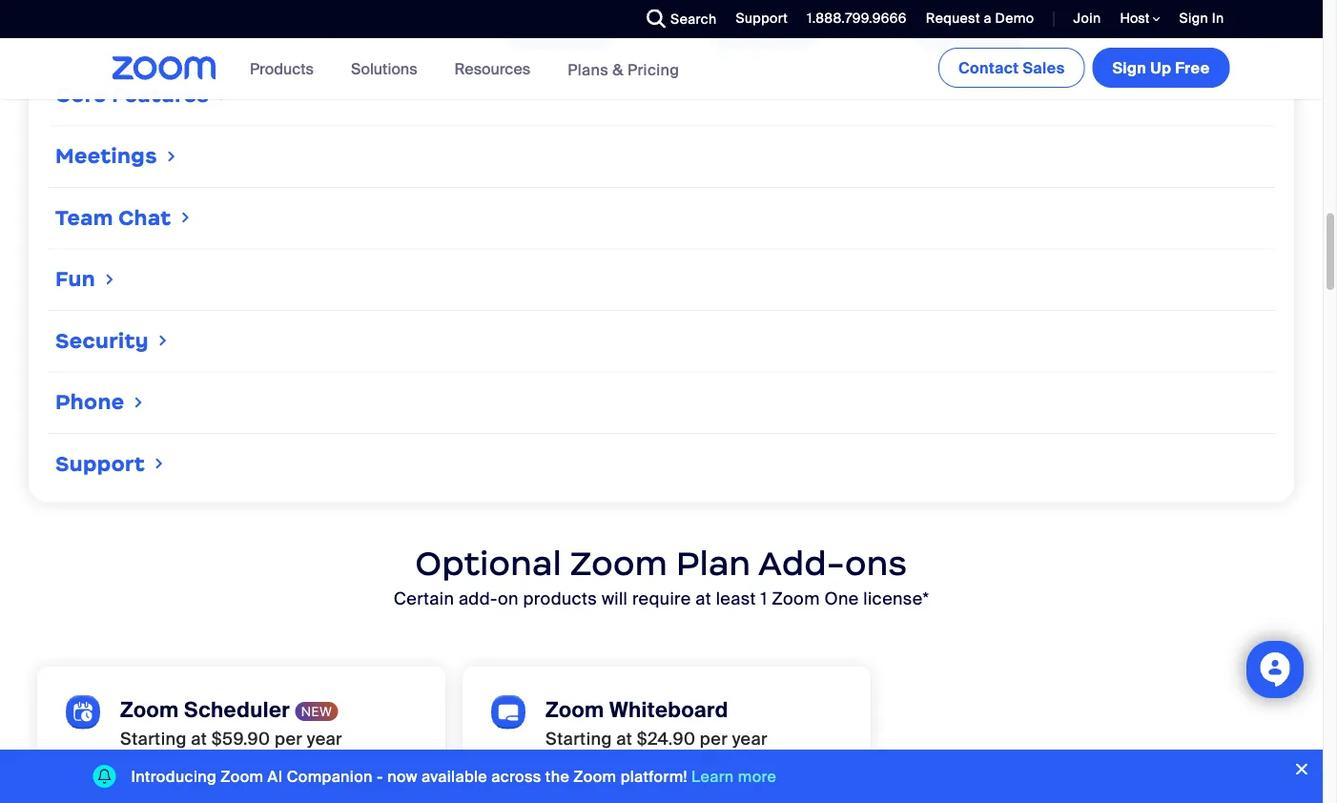 Task type: vqa. For each thing, say whether or not it's contained in the screenshot.
option group
no



Task type: describe. For each thing, give the bounding box(es) containing it.
solutions button
[[351, 38, 426, 99]]

platform!
[[621, 766, 688, 786]]

3 buy now link from the left
[[910, 8, 1026, 50]]

support cell
[[48, 441, 1275, 487]]

one
[[825, 588, 859, 610]]

products button
[[250, 38, 322, 99]]

sign in
[[1180, 10, 1224, 27]]

sign up link
[[299, 10, 410, 48]]

ai
[[268, 766, 283, 786]]

zoom left ai
[[221, 766, 264, 786]]

available
[[422, 766, 487, 786]]

pricing
[[628, 59, 680, 79]]

in
[[1212, 10, 1224, 27]]

join link up meetings navigation
[[1074, 10, 1101, 27]]

core features cell
[[48, 72, 1275, 118]]

request a demo
[[926, 10, 1034, 27]]

zoom up the will
[[570, 542, 668, 584]]

1 horizontal spatial support
[[736, 10, 788, 27]]

buy now for 2nd buy now link
[[735, 20, 792, 37]]

team
[[55, 204, 113, 230]]

team chat cell
[[48, 195, 1275, 241]]

meetings cell
[[48, 134, 1275, 179]]

phone cell
[[48, 380, 1275, 425]]

meetings
[[55, 143, 157, 169]]

up for sign up free
[[1151, 58, 1172, 78]]

now
[[387, 766, 418, 786]]

host
[[1120, 10, 1153, 27]]

features
[[112, 81, 209, 107]]

now for 3rd buy now link from left
[[968, 20, 997, 37]]

host button
[[1120, 10, 1160, 28]]

add-
[[758, 542, 845, 584]]

optional zoom plan add-ons certain add-on products will require at least 1 zoom one license*
[[394, 542, 929, 610]]

per inside "zoom whiteboard starting at $24.90 per year"
[[700, 728, 728, 750]]

contact sales link inside meetings navigation
[[939, 48, 1085, 88]]

support inside support cell
[[55, 450, 145, 476]]

&
[[613, 59, 624, 79]]

plan
[[676, 542, 751, 584]]

introducing zoom ai companion - now available across the zoom platform! learn more
[[131, 766, 777, 786]]

sign for sign up free
[[1113, 58, 1147, 78]]

1 per from the left
[[275, 728, 303, 750]]

more
[[738, 766, 777, 786]]

buy now for 3rd buy now link from left
[[940, 20, 997, 37]]

right image for core features
[[216, 85, 231, 104]]

learn more link
[[692, 766, 777, 786]]

sign for sign in
[[1180, 10, 1209, 27]]

zoom logo image
[[112, 56, 217, 80]]

ons
[[845, 542, 907, 584]]

companion
[[287, 766, 373, 786]]

require
[[632, 588, 691, 610]]

join
[[1074, 10, 1101, 27]]

fun cell
[[48, 257, 1275, 302]]

product information navigation
[[236, 38, 694, 101]]

license*
[[864, 588, 929, 610]]

zoom inside "zoom whiteboard starting at $24.90 per year"
[[546, 697, 604, 724]]

right image for security
[[155, 331, 171, 350]]

learn
[[692, 766, 734, 786]]

1 horizontal spatial contact sales link
[[1097, 16, 1248, 54]]

sign for sign up
[[329, 19, 358, 36]]

products
[[523, 588, 597, 610]]

buy for 2nd buy now link
[[735, 20, 760, 37]]

1
[[761, 588, 767, 610]]

1 year from the left
[[307, 728, 342, 750]]

right image for meetings
[[164, 146, 179, 165]]

optional
[[416, 542, 562, 584]]

will
[[602, 588, 628, 610]]

security
[[55, 327, 149, 353]]

ok image for zoom whiteboard
[[496, 784, 521, 803]]

now for 2nd buy now link
[[763, 20, 792, 37]]

-
[[377, 766, 383, 786]]



Task type: locate. For each thing, give the bounding box(es) containing it.
$24.90
[[637, 728, 696, 750]]

0 horizontal spatial ok image
[[71, 784, 96, 803]]

2 vertical spatial right image
[[151, 454, 167, 473]]

ok image left the at the bottom left of page
[[496, 784, 521, 803]]

right image inside fun cell
[[102, 269, 118, 288]]

starting up the at the bottom left of page
[[546, 728, 612, 750]]

0 horizontal spatial contact sales link
[[939, 48, 1085, 88]]

sign inside button
[[1113, 58, 1147, 78]]

now down $250 per year per user element
[[968, 20, 997, 37]]

0 horizontal spatial sales
[[1023, 58, 1065, 78]]

right image inside phone cell
[[131, 392, 147, 411]]

right image inside core features cell
[[216, 85, 231, 104]]

on
[[498, 588, 519, 610]]

sales up free
[[1183, 25, 1219, 43]]

at
[[696, 588, 712, 610], [191, 728, 207, 750], [616, 728, 633, 750]]

sales inside meetings navigation
[[1023, 58, 1065, 78]]

up for sign up
[[362, 19, 380, 36]]

products
[[250, 59, 314, 79]]

contact up sign up free
[[1127, 25, 1179, 43]]

resources button
[[455, 38, 539, 99]]

ok image left introducing
[[71, 784, 96, 803]]

0 horizontal spatial now
[[559, 20, 587, 37]]

0 horizontal spatial year
[[307, 728, 342, 750]]

2 horizontal spatial buy
[[940, 20, 964, 37]]

introducing
[[131, 766, 217, 786]]

sign up solutions
[[329, 19, 358, 36]]

search button
[[633, 0, 722, 38]]

zoom
[[570, 542, 668, 584], [772, 588, 820, 610], [120, 697, 179, 724], [546, 697, 604, 724], [221, 766, 264, 786], [574, 766, 617, 786]]

contact
[[1127, 25, 1179, 43], [959, 58, 1019, 78]]

application
[[48, 0, 1290, 494]]

0 vertical spatial sales
[[1183, 25, 1219, 43]]

new image
[[295, 701, 338, 721]]

0 vertical spatial right image
[[164, 146, 179, 165]]

meetings navigation
[[935, 38, 1234, 92]]

whiteboard
[[609, 697, 729, 724]]

right image inside team chat cell
[[178, 208, 193, 227]]

team chat
[[55, 204, 171, 230]]

right image for team chat
[[178, 208, 193, 227]]

now for first buy now link from left
[[559, 20, 587, 37]]

buy now link
[[501, 8, 617, 50], [706, 8, 822, 50], [910, 8, 1026, 50]]

ok image for zoom scheduler
[[71, 784, 96, 803]]

at left $24.90
[[616, 728, 633, 750]]

per down new image
[[275, 728, 303, 750]]

0 horizontal spatial buy now link
[[501, 8, 617, 50]]

buy down $250 per year per user element
[[940, 20, 964, 37]]

at inside 'optional zoom plan add-ons certain add-on products will require at least 1 zoom one license*'
[[696, 588, 712, 610]]

contact down a
[[959, 58, 1019, 78]]

1 vertical spatial support
[[55, 450, 145, 476]]

join link
[[1059, 0, 1106, 38], [1074, 10, 1101, 27]]

request a demo link
[[912, 0, 1039, 38], [926, 10, 1034, 27]]

2 starting from the left
[[546, 728, 612, 750]]

security cell
[[48, 318, 1275, 364]]

at down "zoom scheduler"
[[191, 728, 207, 750]]

at inside "zoom whiteboard starting at $24.90 per year"
[[616, 728, 633, 750]]

1.888.799.9666 button
[[793, 0, 912, 38], [807, 10, 907, 27]]

1 now from the left
[[559, 20, 587, 37]]

starting up introducing
[[120, 728, 187, 750]]

plans
[[568, 59, 609, 79]]

zoom right the at the bottom left of page
[[574, 766, 617, 786]]

0 horizontal spatial support
[[55, 450, 145, 476]]

right image inside 'meetings' cell
[[164, 146, 179, 165]]

1 vertical spatial sales
[[1023, 58, 1065, 78]]

sign left in on the top right of page
[[1180, 10, 1209, 27]]

1 horizontal spatial sales
[[1183, 25, 1219, 43]]

zoom scheduler
[[120, 697, 295, 724]]

sales down the demo
[[1023, 58, 1065, 78]]

0 horizontal spatial per
[[275, 728, 303, 750]]

now left 1.888.799.9666
[[763, 20, 792, 37]]

0 horizontal spatial contact
[[959, 58, 1019, 78]]

contact sales inside meetings navigation
[[959, 58, 1065, 78]]

support
[[736, 10, 788, 27], [55, 450, 145, 476]]

application containing core features
[[48, 0, 1290, 494]]

1 horizontal spatial now
[[763, 20, 792, 37]]

1 horizontal spatial sign
[[1113, 58, 1147, 78]]

1 horizontal spatial starting
[[546, 728, 612, 750]]

contact inside application
[[1127, 25, 1179, 43]]

buy now
[[531, 20, 587, 37], [735, 20, 792, 37], [940, 20, 997, 37]]

1 vertical spatial contact
[[959, 58, 1019, 78]]

1 horizontal spatial ok image
[[496, 784, 521, 803]]

1 horizontal spatial contact
[[1127, 25, 1179, 43]]

1 horizontal spatial buy
[[735, 20, 760, 37]]

fun
[[55, 266, 95, 292]]

1 vertical spatial contact sales
[[959, 58, 1065, 78]]

add-
[[459, 588, 498, 610]]

3 buy from the left
[[940, 20, 964, 37]]

right image right features
[[216, 85, 231, 104]]

1 buy now from the left
[[531, 20, 587, 37]]

core features
[[55, 81, 209, 107]]

0 horizontal spatial contact sales
[[959, 58, 1065, 78]]

3 now from the left
[[968, 20, 997, 37]]

$59.90
[[212, 728, 270, 750]]

0 vertical spatial up
[[362, 19, 380, 36]]

search
[[671, 10, 717, 28]]

0 vertical spatial contact sales
[[1127, 25, 1219, 43]]

contact sales inside application
[[1127, 25, 1219, 43]]

up left free
[[1151, 58, 1172, 78]]

up up solutions
[[362, 19, 380, 36]]

1 horizontal spatial per
[[700, 728, 728, 750]]

1 buy now link from the left
[[501, 8, 617, 50]]

banner
[[89, 38, 1234, 101]]

least
[[716, 588, 756, 610]]

sign
[[1180, 10, 1209, 27], [329, 19, 358, 36], [1113, 58, 1147, 78]]

phone
[[55, 389, 125, 415]]

2 horizontal spatial buy now link
[[910, 8, 1026, 50]]

a
[[984, 10, 992, 27]]

0 vertical spatial contact
[[1127, 25, 1179, 43]]

core
[[55, 81, 107, 107]]

plans & pricing link
[[568, 59, 680, 79], [568, 59, 680, 79]]

buy now for first buy now link from left
[[531, 20, 587, 37]]

zoom up introducing
[[120, 697, 179, 724]]

2 ok image from the left
[[496, 784, 521, 803]]

starting inside "zoom whiteboard starting at $24.90 per year"
[[546, 728, 612, 750]]

1 starting from the left
[[120, 728, 187, 750]]

demo
[[995, 10, 1034, 27]]

buy now right search at the right top of page
[[735, 20, 792, 37]]

1 horizontal spatial contact sales
[[1127, 25, 1219, 43]]

up
[[362, 19, 380, 36], [1151, 58, 1172, 78]]

sales inside application
[[1183, 25, 1219, 43]]

scheduler
[[184, 697, 290, 724]]

buy now up the plans
[[531, 20, 587, 37]]

zoom up the at the bottom left of page
[[546, 697, 604, 724]]

buy
[[531, 20, 555, 37], [735, 20, 760, 37], [940, 20, 964, 37]]

up inside button
[[1151, 58, 1172, 78]]

1 vertical spatial right image
[[155, 331, 171, 350]]

buy up resources 'dropdown button'
[[531, 20, 555, 37]]

zoom whiteboard starting at $24.90 per year
[[546, 697, 768, 750]]

support link
[[722, 0, 793, 38], [736, 10, 788, 27]]

0 horizontal spatial starting
[[120, 728, 187, 750]]

sign up
[[329, 19, 380, 36]]

contact sales up 'sign up free' button
[[1127, 25, 1219, 43]]

2 horizontal spatial at
[[696, 588, 712, 610]]

0 horizontal spatial at
[[191, 728, 207, 750]]

resources
[[455, 59, 530, 79]]

banner containing contact sales
[[89, 38, 1234, 101]]

solutions
[[351, 59, 417, 79]]

buy for 3rd buy now link from left
[[940, 20, 964, 37]]

support right search at the right top of page
[[736, 10, 788, 27]]

buy right search at the right top of page
[[735, 20, 760, 37]]

support down phone
[[55, 450, 145, 476]]

right image inside support cell
[[151, 454, 167, 473]]

year inside "zoom whiteboard starting at $24.90 per year"
[[732, 728, 768, 750]]

2 buy from the left
[[735, 20, 760, 37]]

per up 'learn'
[[700, 728, 728, 750]]

contact sales link up sign up free
[[1097, 16, 1248, 54]]

right image
[[216, 85, 231, 104], [178, 208, 193, 227], [102, 269, 118, 288], [131, 392, 147, 411]]

now up the plans
[[559, 20, 587, 37]]

chat
[[118, 204, 171, 230]]

2 horizontal spatial now
[[968, 20, 997, 37]]

1 ok image from the left
[[71, 784, 96, 803]]

ok image
[[71, 784, 96, 803], [496, 784, 521, 803]]

0 horizontal spatial buy now
[[531, 20, 587, 37]]

3 buy now from the left
[[940, 20, 997, 37]]

starting at $59.90 per year
[[120, 728, 342, 750]]

right image
[[164, 146, 179, 165], [155, 331, 171, 350], [151, 454, 167, 473]]

2 now from the left
[[763, 20, 792, 37]]

contact sales link
[[1097, 16, 1248, 54], [939, 48, 1085, 88]]

0 horizontal spatial buy
[[531, 20, 555, 37]]

year down new image
[[307, 728, 342, 750]]

at left least
[[696, 588, 712, 610]]

request
[[926, 10, 980, 27]]

2 buy now from the left
[[735, 20, 792, 37]]

right image right fun on the top left
[[102, 269, 118, 288]]

contact sales
[[1127, 25, 1219, 43], [959, 58, 1065, 78]]

right image inside the security cell
[[155, 331, 171, 350]]

sign inside application
[[329, 19, 358, 36]]

1 horizontal spatial up
[[1151, 58, 1172, 78]]

1 horizontal spatial year
[[732, 728, 768, 750]]

now
[[559, 20, 587, 37], [763, 20, 792, 37], [968, 20, 997, 37]]

per
[[275, 728, 303, 750], [700, 728, 728, 750]]

buy for first buy now link from left
[[531, 20, 555, 37]]

1 horizontal spatial buy now link
[[706, 8, 822, 50]]

across
[[491, 766, 541, 786]]

2 per from the left
[[700, 728, 728, 750]]

sign up free
[[1113, 58, 1210, 78]]

0 horizontal spatial sign
[[329, 19, 358, 36]]

1 horizontal spatial buy now
[[735, 20, 792, 37]]

year up more
[[732, 728, 768, 750]]

year
[[307, 728, 342, 750], [732, 728, 768, 750]]

contact sales link down the demo
[[939, 48, 1085, 88]]

contact inside meetings navigation
[[959, 58, 1019, 78]]

sign up free button
[[1093, 48, 1230, 88]]

join link left the host
[[1059, 0, 1106, 38]]

free
[[1175, 58, 1210, 78]]

buy now down $250 per year per user element
[[940, 20, 997, 37]]

right image right phone
[[131, 392, 147, 411]]

0 horizontal spatial up
[[362, 19, 380, 36]]

right image for fun
[[102, 269, 118, 288]]

1 horizontal spatial at
[[616, 728, 633, 750]]

2 buy now link from the left
[[706, 8, 822, 50]]

2 year from the left
[[732, 728, 768, 750]]

plans & pricing
[[568, 59, 680, 79]]

zoom right 1
[[772, 588, 820, 610]]

right image for phone
[[131, 392, 147, 411]]

2 horizontal spatial buy now
[[940, 20, 997, 37]]

0 vertical spatial support
[[736, 10, 788, 27]]

2 horizontal spatial sign
[[1180, 10, 1209, 27]]

$250 per year per user element
[[897, 0, 1040, 18]]

1 buy from the left
[[531, 20, 555, 37]]

1.888.799.9666
[[807, 10, 907, 27]]

contact sales down the demo
[[959, 58, 1065, 78]]

starting
[[120, 728, 187, 750], [546, 728, 612, 750]]

up inside application
[[362, 19, 380, 36]]

1 vertical spatial up
[[1151, 58, 1172, 78]]

sign in link
[[1165, 0, 1234, 38], [1180, 10, 1224, 27]]

right image right chat
[[178, 208, 193, 227]]

right image for support
[[151, 454, 167, 473]]

the
[[545, 766, 570, 786]]

sales
[[1183, 25, 1219, 43], [1023, 58, 1065, 78]]

certain
[[394, 588, 454, 610]]

sign down the host
[[1113, 58, 1147, 78]]



